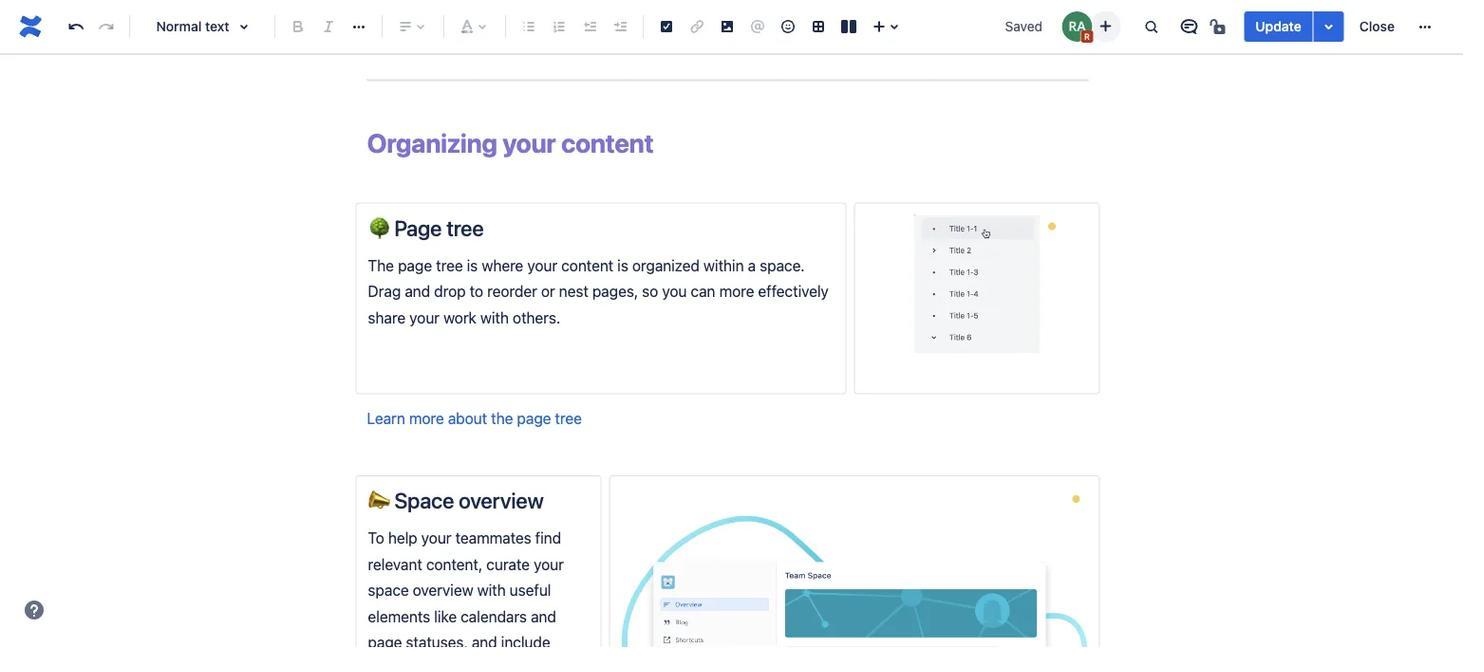 Task type: vqa. For each thing, say whether or not it's contained in the screenshot.
'This is an unpublished draft. Only you can see it until you publish it or give someone the link. Learn more'
no



Task type: describe. For each thing, give the bounding box(es) containing it.
space
[[368, 581, 409, 599]]

numbered list ⌘⇧7 image
[[548, 15, 571, 38]]

the
[[368, 256, 394, 274]]

1 horizontal spatial and
[[472, 633, 497, 648]]

content inside the page tree is where your content is organized within a space. drag and drop to reorder or nest pages, so you can more effectively share your work with others.
[[561, 256, 613, 274]]

learn
[[367, 409, 405, 427]]

2 is from the left
[[617, 256, 628, 274]]

normal
[[156, 19, 202, 34]]

to
[[368, 529, 384, 547]]

0 vertical spatial content
[[561, 128, 654, 159]]

relevant
[[368, 555, 422, 573]]

the page tree is where your content is organized within a space. drag and drop to reorder or nest pages, so you can more effectively share your work with others.
[[368, 256, 833, 327]]

bullet list ⌘⇧8 image
[[517, 15, 540, 38]]

learn more about the page tree link
[[367, 409, 582, 427]]

space.
[[760, 256, 805, 274]]

space
[[394, 488, 454, 514]]

to
[[470, 282, 483, 300]]

you
[[662, 282, 687, 300]]

page inside the page tree is where your content is organized within a space. drag and drop to reorder or nest pages, so you can more effectively share your work with others.
[[398, 256, 432, 274]]

help
[[388, 529, 417, 547]]

1 vertical spatial more
[[409, 409, 444, 427]]

about
[[448, 409, 487, 427]]

update
[[1255, 19, 1301, 34]]

drop
[[434, 282, 466, 300]]

ruby anderson image
[[1062, 11, 1092, 42]]

normal text
[[156, 19, 229, 34]]

within
[[704, 256, 744, 274]]

adjust update settings image
[[1318, 15, 1340, 38]]

the
[[491, 409, 513, 427]]

action item image
[[655, 15, 678, 38]]

so
[[642, 282, 658, 300]]

italic ⌘i image
[[317, 15, 340, 38]]

saved
[[1005, 19, 1043, 34]]

undo ⌘z image
[[65, 15, 87, 38]]

close
[[1359, 19, 1395, 34]]

curate
[[486, 555, 530, 573]]

drag
[[368, 282, 401, 300]]

invite to edit image
[[1094, 15, 1117, 38]]

no restrictions image
[[1208, 15, 1231, 38]]

effectively
[[758, 282, 829, 300]]

organizing
[[367, 128, 497, 159]]

🌳
[[368, 215, 390, 241]]

page inside "to help your teammates find relevant content, curate your space overview with useful elements like calendars and page statuses, and inc"
[[368, 633, 402, 648]]

🌳 page tree
[[368, 215, 484, 241]]

statuses,
[[406, 633, 468, 648]]

📣 space overview
[[368, 488, 544, 514]]

organized
[[632, 256, 700, 274]]

content,
[[426, 555, 482, 573]]

can
[[691, 282, 715, 300]]

2 vertical spatial tree
[[555, 409, 582, 427]]

tree for page
[[436, 256, 463, 274]]

learn more about the page tree
[[367, 409, 582, 427]]

1 vertical spatial and
[[531, 607, 556, 625]]



Task type: locate. For each thing, give the bounding box(es) containing it.
organizing your content
[[367, 128, 654, 159]]

more image
[[1414, 15, 1436, 38]]

1 vertical spatial overview
[[413, 581, 473, 599]]

more down within
[[719, 282, 754, 300]]

work
[[443, 308, 476, 327]]

with inside "to help your teammates find relevant content, curate your space overview with useful elements like calendars and page statuses, and inc"
[[477, 581, 506, 599]]

more right learn
[[409, 409, 444, 427]]

1 vertical spatial page
[[517, 409, 551, 427]]

and
[[405, 282, 430, 300], [531, 607, 556, 625], [472, 633, 497, 648]]

and left drop
[[405, 282, 430, 300]]

normal text button
[[138, 6, 267, 47]]

elements
[[368, 607, 430, 625]]

calendars
[[461, 607, 527, 625]]

your
[[503, 128, 556, 159], [527, 256, 557, 274], [409, 308, 440, 327], [421, 529, 451, 547], [534, 555, 564, 573]]

share
[[368, 308, 406, 327]]

0 vertical spatial overview
[[459, 488, 544, 514]]

pages,
[[592, 282, 638, 300]]

is
[[467, 256, 478, 274], [617, 256, 628, 274]]

tree right the
[[555, 409, 582, 427]]

1 vertical spatial tree
[[436, 256, 463, 274]]

more inside the page tree is where your content is organized within a space. drag and drop to reorder or nest pages, so you can more effectively share your work with others.
[[719, 282, 754, 300]]

indent tab image
[[609, 15, 631, 38]]

layouts image
[[837, 15, 860, 38]]

0 horizontal spatial and
[[405, 282, 430, 300]]

0 vertical spatial page
[[398, 256, 432, 274]]

0 vertical spatial more
[[719, 282, 754, 300]]

tree right page
[[446, 215, 484, 241]]

with
[[480, 308, 509, 327], [477, 581, 506, 599]]

with up calendars
[[477, 581, 506, 599]]

overview up teammates
[[459, 488, 544, 514]]

tree
[[446, 215, 484, 241], [436, 256, 463, 274], [555, 409, 582, 427]]

2 vertical spatial page
[[368, 633, 402, 648]]

and down calendars
[[472, 633, 497, 648]]

where
[[482, 256, 523, 274]]

tree for page
[[446, 215, 484, 241]]

confluence image
[[15, 11, 46, 42], [15, 11, 46, 42]]

more formatting image
[[347, 15, 370, 38]]

and inside the page tree is where your content is organized within a space. drag and drop to reorder or nest pages, so you can more effectively share your work with others.
[[405, 282, 430, 300]]

find and replace image
[[1140, 15, 1162, 38]]

teammates
[[455, 529, 531, 547]]

or
[[541, 282, 555, 300]]

text
[[205, 19, 229, 34]]

page
[[394, 215, 442, 241]]

page
[[398, 256, 432, 274], [517, 409, 551, 427], [368, 633, 402, 648]]

like
[[434, 607, 457, 625]]

overview up like
[[413, 581, 473, 599]]

table image
[[807, 15, 830, 38]]

1 horizontal spatial more
[[719, 282, 754, 300]]

1 horizontal spatial is
[[617, 256, 628, 274]]

0 horizontal spatial more
[[409, 409, 444, 427]]

outdent ⇧tab image
[[578, 15, 601, 38]]

update button
[[1244, 11, 1313, 42]]

is up pages,
[[617, 256, 628, 274]]

more
[[719, 282, 754, 300], [409, 409, 444, 427]]

2 horizontal spatial and
[[531, 607, 556, 625]]

with down reorder
[[480, 308, 509, 327]]

0 vertical spatial with
[[480, 308, 509, 327]]

redo ⌘⇧z image
[[95, 15, 118, 38]]

0 horizontal spatial is
[[467, 256, 478, 274]]

reorder
[[487, 282, 537, 300]]

with inside the page tree is where your content is organized within a space. drag and drop to reorder or nest pages, so you can more effectively share your work with others.
[[480, 308, 509, 327]]

overview inside "to help your teammates find relevant content, curate your space overview with useful elements like calendars and page statuses, and inc"
[[413, 581, 473, 599]]

useful
[[510, 581, 551, 599]]

comment icon image
[[1178, 15, 1200, 38]]

close button
[[1348, 11, 1406, 42]]

0 vertical spatial and
[[405, 282, 430, 300]]

tree up drop
[[436, 256, 463, 274]]

overview
[[459, 488, 544, 514], [413, 581, 473, 599]]

1 is from the left
[[467, 256, 478, 274]]

0 vertical spatial tree
[[446, 215, 484, 241]]

nest
[[559, 282, 588, 300]]

to help your teammates find relevant content, curate your space overview with useful elements like calendars and page statuses, and inc
[[368, 529, 568, 648]]

tree inside the page tree is where your content is organized within a space. drag and drop to reorder or nest pages, so you can more effectively share your work with others.
[[436, 256, 463, 274]]

others.
[[513, 308, 560, 327]]

emoji image
[[777, 15, 799, 38]]

📣
[[368, 488, 390, 514]]

bold ⌘b image
[[287, 15, 310, 38]]

2 vertical spatial and
[[472, 633, 497, 648]]

help image
[[23, 599, 46, 622]]

1 vertical spatial with
[[477, 581, 506, 599]]

1 vertical spatial content
[[561, 256, 613, 274]]

find
[[535, 529, 561, 547]]

link image
[[685, 15, 708, 38]]

is up to
[[467, 256, 478, 274]]

content
[[561, 128, 654, 159], [561, 256, 613, 274]]

and down the useful
[[531, 607, 556, 625]]

a
[[748, 256, 756, 274]]

mention image
[[746, 15, 769, 38]]

add image, video, or file image
[[716, 15, 739, 38]]



